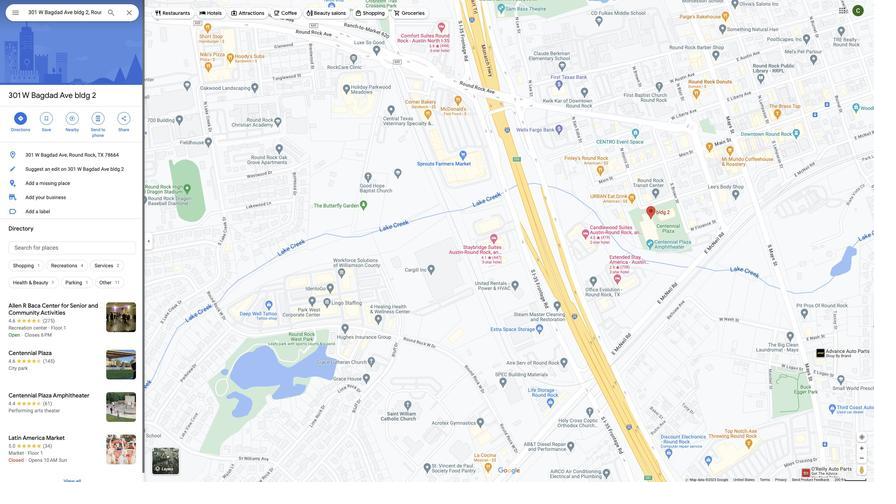 Task type: describe. For each thing, give the bounding box(es) containing it.
suggest an edit on 301 w bagdad ave bldg 2 button
[[0, 162, 145, 176]]

services 2
[[95, 263, 119, 269]]

(61)
[[43, 401, 52, 407]]

performing arts theater
[[9, 409, 60, 414]]

4.4
[[9, 401, 15, 407]]

a for missing
[[36, 181, 38, 186]]

baca
[[28, 303, 41, 310]]

latin america market
[[9, 435, 65, 443]]

america
[[23, 435, 45, 443]]

add a label
[[26, 209, 50, 215]]

round
[[69, 152, 83, 158]]

united states
[[734, 479, 755, 483]]

5.0 stars 34 reviews image
[[9, 443, 52, 450]]

centennial for centennial plaza amphitheater
[[9, 393, 37, 400]]

collapse side panel image
[[145, 238, 153, 245]]

w for 301 w bagdad ave, round rock, tx 78664
[[35, 152, 40, 158]]

ave inside button
[[101, 167, 109, 172]]

centennial plaza
[[9, 350, 52, 358]]

feedback
[[814, 479, 830, 483]]

suggest an edit on 301 w bagdad ave bldg 2
[[26, 167, 124, 172]]

parking
[[65, 280, 82, 286]]

groceries button
[[391, 5, 429, 22]]

(34)
[[43, 444, 52, 450]]

add a missing place button
[[0, 176, 145, 191]]

groceries
[[402, 10, 425, 16]]

ave,
[[59, 152, 68, 158]]

and
[[88, 303, 98, 310]]

⋅ inside market · floor 1 closed ⋅ opens 10 am sun
[[25, 458, 27, 464]]

10 am
[[44, 458, 57, 464]]

floor inside recreation center · floor 1 open ⋅ closes 6 pm
[[51, 326, 62, 331]]

hotels
[[207, 10, 222, 16]]

other 11
[[99, 280, 120, 286]]

business
[[46, 195, 66, 201]]


[[11, 8, 20, 18]]

google maps element
[[0, 0, 874, 483]]

terms button
[[760, 478, 770, 483]]

nearby
[[66, 128, 79, 133]]

city
[[9, 366, 17, 372]]

301 W Bagdad Ave bldg 2, Round Rock, TX 78664 field
[[6, 4, 139, 21]]

200 ft button
[[835, 479, 867, 483]]

attractions button
[[228, 5, 269, 22]]

hotels button
[[197, 5, 226, 22]]

privacy
[[776, 479, 787, 483]]

78664
[[105, 152, 119, 158]]

recreations
[[51, 263, 77, 269]]

coffee button
[[271, 5, 301, 22]]

privacy button
[[776, 478, 787, 483]]

latin
[[9, 435, 22, 443]]

· inside recreation center · floor 1 open ⋅ closes 6 pm
[[48, 326, 50, 331]]

coffee
[[281, 10, 297, 16]]

attractions
[[239, 10, 264, 16]]

edit
[[51, 167, 60, 172]]

1 inside recreation center · floor 1 open ⋅ closes 6 pm
[[64, 326, 66, 331]]

performing
[[9, 409, 33, 414]]


[[95, 115, 101, 123]]

on
[[61, 167, 66, 172]]

floor inside market · floor 1 closed ⋅ opens 10 am sun
[[28, 451, 39, 457]]

market inside market · floor 1 closed ⋅ opens 10 am sun
[[9, 451, 24, 457]]

(145)
[[43, 359, 55, 365]]

send for send product feedback
[[792, 479, 800, 483]]

directory
[[9, 226, 34, 233]]

301 w bagdad ave bldg 2 main content
[[0, 0, 145, 483]]

opens
[[28, 458, 43, 464]]

0 vertical spatial market
[[46, 435, 65, 443]]

4
[[81, 264, 83, 269]]

bagdad for ave
[[31, 91, 58, 101]]

0 horizontal spatial 2
[[92, 91, 96, 101]]


[[43, 115, 50, 123]]

send product feedback
[[792, 479, 830, 483]]

centennial plaza amphitheater
[[9, 393, 90, 400]]

1 inside market · floor 1 closed ⋅ opens 10 am sun
[[40, 451, 43, 457]]

recreation
[[9, 326, 32, 331]]

4.6 stars 275 reviews image
[[9, 318, 55, 325]]

w for 301 w bagdad ave bldg 2
[[22, 91, 29, 101]]

allen
[[9, 303, 22, 310]]

activities
[[41, 310, 65, 317]]

add a missing place
[[26, 181, 70, 186]]

health
[[13, 280, 28, 286]]

arts
[[34, 409, 43, 414]]

senior
[[70, 303, 87, 310]]

tx
[[98, 152, 104, 158]]

1 inside health & beauty 1
[[52, 281, 54, 286]]

city park
[[9, 366, 28, 372]]

zoom out image
[[860, 456, 865, 462]]

suggest
[[26, 167, 44, 172]]

bldg inside button
[[110, 167, 120, 172]]

2 inside button
[[121, 167, 124, 172]]

1 inside shopping 1
[[37, 264, 40, 269]]

4.6 for centennial plaza
[[9, 359, 15, 365]]

united
[[734, 479, 744, 483]]

bagdad for ave,
[[41, 152, 58, 158]]

share
[[118, 128, 129, 133]]

4.4 stars 61 reviews image
[[9, 401, 52, 408]]

none text field inside 301 w bagdad ave bldg 2 main content
[[9, 242, 136, 255]]

add your business link
[[0, 191, 145, 205]]

map data ©2023 google
[[690, 479, 729, 483]]

center
[[42, 303, 60, 310]]

2 vertical spatial bagdad
[[83, 167, 100, 172]]

©2023
[[706, 479, 717, 483]]



Task type: locate. For each thing, give the bounding box(es) containing it.
1 horizontal spatial ·
[[48, 326, 50, 331]]

⋅ left opens
[[25, 458, 27, 464]]

1 up opens
[[40, 451, 43, 457]]

add left label
[[26, 209, 34, 215]]

plaza
[[38, 350, 52, 358], [38, 393, 52, 400]]

1 vertical spatial 301
[[26, 152, 34, 158]]

beauty
[[314, 10, 330, 16], [33, 280, 48, 286]]

0 horizontal spatial w
[[22, 91, 29, 101]]

 search field
[[6, 4, 139, 23]]

an
[[45, 167, 50, 172]]

0 vertical spatial shopping
[[363, 10, 385, 16]]


[[17, 115, 24, 123]]

0 vertical spatial ⋅
[[21, 333, 23, 338]]

4.6
[[9, 319, 15, 324], [9, 359, 15, 365]]

1 vertical spatial shopping
[[13, 263, 34, 269]]

4.6 for allen r baca center for senior and community activities
[[9, 319, 15, 324]]

2 vertical spatial 2
[[117, 264, 119, 269]]

services
[[95, 263, 113, 269]]

parking 1
[[65, 280, 88, 286]]

send left the product
[[792, 479, 800, 483]]

0 vertical spatial send
[[91, 128, 100, 133]]

sun
[[59, 458, 67, 464]]

4.6 inside image
[[9, 319, 15, 324]]

1 vertical spatial floor
[[28, 451, 39, 457]]

301 up suggest
[[26, 152, 34, 158]]

send product feedback button
[[792, 478, 830, 483]]

1 vertical spatial market
[[9, 451, 24, 457]]

2 4.6 from the top
[[9, 359, 15, 365]]

map
[[690, 479, 697, 483]]

301 w bagdad ave, round rock, tx 78664
[[26, 152, 119, 158]]

1 down recreations at the left bottom
[[52, 281, 54, 286]]

closes
[[25, 333, 40, 338]]

center
[[33, 326, 47, 331]]

show your location image
[[859, 435, 866, 441]]


[[69, 115, 75, 123]]

label
[[39, 209, 50, 215]]

shopping up health
[[13, 263, 34, 269]]

1 4.6 from the top
[[9, 319, 15, 324]]

centennial for centennial plaza
[[9, 350, 37, 358]]

for
[[61, 303, 69, 310]]

send up phone
[[91, 128, 100, 133]]

footer containing map data ©2023 google
[[690, 478, 835, 483]]

1 up health & beauty 1
[[37, 264, 40, 269]]

301 for 301 w bagdad ave, round rock, tx 78664
[[26, 152, 34, 158]]

2 vertical spatial 301
[[68, 167, 76, 172]]

1 vertical spatial send
[[792, 479, 800, 483]]

0 horizontal spatial ·
[[25, 451, 26, 457]]

1 centennial from the top
[[9, 350, 37, 358]]

1 horizontal spatial w
[[35, 152, 40, 158]]

google account: christina overa  
(christinaovera9@gmail.com) image
[[853, 5, 864, 16]]

show street view coverage image
[[857, 465, 867, 476]]

· inside market · floor 1 closed ⋅ opens 10 am sun
[[25, 451, 26, 457]]

shopping button
[[352, 5, 389, 22]]

footer inside google maps element
[[690, 478, 835, 483]]

beauty left salons
[[314, 10, 330, 16]]

&
[[29, 280, 32, 286]]

0 horizontal spatial ave
[[60, 91, 73, 101]]

a left label
[[36, 209, 38, 215]]

missing
[[39, 181, 57, 186]]

recreations 4
[[51, 263, 83, 269]]

4.6 inside image
[[9, 359, 15, 365]]

add for add a missing place
[[26, 181, 34, 186]]

0 vertical spatial a
[[36, 181, 38, 186]]

layers
[[162, 468, 173, 472]]

0 vertical spatial plaza
[[38, 350, 52, 358]]

shopping for shopping 1
[[13, 263, 34, 269]]

1 vertical spatial ave
[[101, 167, 109, 172]]

states
[[745, 479, 755, 483]]

1 vertical spatial beauty
[[33, 280, 48, 286]]

r
[[23, 303, 26, 310]]

(275)
[[43, 319, 55, 324]]


[[121, 115, 127, 123]]

1 vertical spatial centennial
[[9, 393, 37, 400]]

4.6 stars 145 reviews image
[[9, 358, 55, 365]]

1 horizontal spatial market
[[46, 435, 65, 443]]

0 horizontal spatial shopping
[[13, 263, 34, 269]]

1 horizontal spatial 2
[[117, 264, 119, 269]]

beauty salons button
[[303, 5, 350, 22]]

0 horizontal spatial send
[[91, 128, 100, 133]]

united states button
[[734, 478, 755, 483]]

shopping inside 301 w bagdad ave bldg 2 main content
[[13, 263, 34, 269]]

footer
[[690, 478, 835, 483]]

1 vertical spatial bagdad
[[41, 152, 58, 158]]

1 down activities at the left bottom
[[64, 326, 66, 331]]

1 vertical spatial bldg
[[110, 167, 120, 172]]

4.6 up city
[[9, 359, 15, 365]]

floor
[[51, 326, 62, 331], [28, 451, 39, 457]]

actions for 301 w bagdad ave bldg 2 region
[[0, 107, 145, 142]]

beauty inside button
[[314, 10, 330, 16]]

ft
[[842, 479, 844, 483]]

market up the (34)
[[46, 435, 65, 443]]

0 vertical spatial bagdad
[[31, 91, 58, 101]]

ave up ''
[[60, 91, 73, 101]]

zoom in image
[[860, 446, 865, 452]]

1 horizontal spatial shopping
[[363, 10, 385, 16]]

1 horizontal spatial floor
[[51, 326, 62, 331]]

1 right parking
[[86, 281, 88, 286]]

1 vertical spatial plaza
[[38, 393, 52, 400]]

bagdad
[[31, 91, 58, 101], [41, 152, 58, 158], [83, 167, 100, 172]]

1 vertical spatial 4.6
[[9, 359, 15, 365]]

bagdad left ave,
[[41, 152, 58, 158]]

data
[[698, 479, 705, 483]]

 button
[[6, 4, 26, 23]]

4.6 up recreation
[[9, 319, 15, 324]]

shopping for shopping
[[363, 10, 385, 16]]

0 vertical spatial centennial
[[9, 350, 37, 358]]

plaza for centennial plaza
[[38, 350, 52, 358]]

shopping inside button
[[363, 10, 385, 16]]

bldg down 78664 at the top of page
[[110, 167, 120, 172]]

⋅ down recreation
[[21, 333, 23, 338]]

floor up opens
[[28, 451, 39, 457]]

shopping right salons
[[363, 10, 385, 16]]

⋅ inside recreation center · floor 1 open ⋅ closes 6 pm
[[21, 333, 23, 338]]

w up suggest
[[35, 152, 40, 158]]

1 vertical spatial w
[[35, 152, 40, 158]]

0 horizontal spatial 301
[[9, 91, 21, 101]]

2 horizontal spatial 301
[[68, 167, 76, 172]]

theater
[[44, 409, 60, 414]]

1 vertical spatial 2
[[121, 167, 124, 172]]

2 plaza from the top
[[38, 393, 52, 400]]

301 right "on"
[[68, 167, 76, 172]]

community
[[9, 310, 39, 317]]

beauty inside 301 w bagdad ave bldg 2 main content
[[33, 280, 48, 286]]

centennial up 4.4 stars 61 reviews image
[[9, 393, 37, 400]]

1 add from the top
[[26, 181, 34, 186]]

1 inside 'parking 1'
[[86, 281, 88, 286]]

2 horizontal spatial 2
[[121, 167, 124, 172]]

w up the 
[[22, 91, 29, 101]]

0 vertical spatial ·
[[48, 326, 50, 331]]

5.0
[[9, 444, 15, 450]]

· down (275)
[[48, 326, 50, 331]]

plaza up (145)
[[38, 350, 52, 358]]

rock,
[[85, 152, 96, 158]]

0 horizontal spatial market
[[9, 451, 24, 457]]

2 a from the top
[[36, 209, 38, 215]]

· down "5.0 stars 34 reviews" image
[[25, 451, 26, 457]]

send for send to phone
[[91, 128, 100, 133]]

0 vertical spatial floor
[[51, 326, 62, 331]]

1 horizontal spatial bldg
[[110, 167, 120, 172]]

0 horizontal spatial beauty
[[33, 280, 48, 286]]

0 horizontal spatial floor
[[28, 451, 39, 457]]

301 for 301 w bagdad ave bldg 2
[[9, 91, 21, 101]]

1 horizontal spatial ave
[[101, 167, 109, 172]]

1 horizontal spatial beauty
[[314, 10, 330, 16]]

beauty right &
[[33, 280, 48, 286]]

1 horizontal spatial ⋅
[[25, 458, 27, 464]]

add
[[26, 181, 34, 186], [26, 195, 34, 201], [26, 209, 34, 215]]

market up closed
[[9, 451, 24, 457]]

w down round
[[77, 167, 82, 172]]

a left missing
[[36, 181, 38, 186]]

terms
[[760, 479, 770, 483]]

market · floor 1 closed ⋅ opens 10 am sun
[[9, 451, 67, 464]]

your
[[36, 195, 45, 201]]

⋅
[[21, 333, 23, 338], [25, 458, 27, 464]]

a for label
[[36, 209, 38, 215]]

200
[[835, 479, 841, 483]]

shopping 1
[[13, 263, 40, 269]]

2 centennial from the top
[[9, 393, 37, 400]]

product
[[801, 479, 813, 483]]

301 w bagdad ave, round rock, tx 78664 button
[[0, 148, 145, 162]]

0 horizontal spatial ⋅
[[21, 333, 23, 338]]

plaza up (61)
[[38, 393, 52, 400]]

add your business
[[26, 195, 66, 201]]

to
[[101, 128, 105, 133]]

1 plaza from the top
[[38, 350, 52, 358]]

save
[[42, 128, 51, 133]]

send inside send to phone
[[91, 128, 100, 133]]

1 horizontal spatial send
[[792, 479, 800, 483]]

bagdad down rock,
[[83, 167, 100, 172]]

0 horizontal spatial bldg
[[75, 91, 90, 101]]

1 horizontal spatial 301
[[26, 152, 34, 158]]

1 vertical spatial add
[[26, 195, 34, 201]]

send inside button
[[792, 479, 800, 483]]

plaza for centennial plaza amphitheater
[[38, 393, 52, 400]]

amphitheater
[[53, 393, 90, 400]]

2
[[92, 91, 96, 101], [121, 167, 124, 172], [117, 264, 119, 269]]

0 vertical spatial ave
[[60, 91, 73, 101]]

0 vertical spatial add
[[26, 181, 34, 186]]

add a label button
[[0, 205, 145, 219]]

recreation center · floor 1 open ⋅ closes 6 pm
[[9, 326, 66, 338]]

ave down tx
[[101, 167, 109, 172]]

None field
[[28, 8, 101, 17]]

floor down (275)
[[51, 326, 62, 331]]

add left your
[[26, 195, 34, 201]]

bldg up ''
[[75, 91, 90, 101]]

2 vertical spatial w
[[77, 167, 82, 172]]

11
[[115, 281, 120, 286]]

1 vertical spatial a
[[36, 209, 38, 215]]

health & beauty 1
[[13, 280, 54, 286]]

other
[[99, 280, 112, 286]]

6 pm
[[41, 333, 52, 338]]

add for add your business
[[26, 195, 34, 201]]

0 vertical spatial 2
[[92, 91, 96, 101]]

0 vertical spatial beauty
[[314, 10, 330, 16]]

2 inside services 2
[[117, 264, 119, 269]]

1 vertical spatial ·
[[25, 451, 26, 457]]

0 vertical spatial w
[[22, 91, 29, 101]]

beauty salons
[[314, 10, 346, 16]]

2 horizontal spatial w
[[77, 167, 82, 172]]

301 up the 
[[9, 91, 21, 101]]

restaurants button
[[152, 5, 194, 22]]

add down suggest
[[26, 181, 34, 186]]

3 add from the top
[[26, 209, 34, 215]]

None text field
[[9, 242, 136, 255]]

add for add a label
[[26, 209, 34, 215]]

0 vertical spatial 4.6
[[9, 319, 15, 324]]

directions
[[11, 128, 30, 133]]

bagdad up ""
[[31, 91, 58, 101]]

market
[[46, 435, 65, 443], [9, 451, 24, 457]]

2 vertical spatial add
[[26, 209, 34, 215]]

google
[[717, 479, 729, 483]]

closed
[[9, 458, 24, 464]]

1
[[37, 264, 40, 269], [52, 281, 54, 286], [86, 281, 88, 286], [64, 326, 66, 331], [40, 451, 43, 457]]

2 add from the top
[[26, 195, 34, 201]]

1 vertical spatial ⋅
[[25, 458, 27, 464]]

0 vertical spatial bldg
[[75, 91, 90, 101]]

none field inside "301 w bagdad ave bldg 2, round rock, tx 78664" 'field'
[[28, 8, 101, 17]]

0 vertical spatial 301
[[9, 91, 21, 101]]

centennial up 4.6 stars 145 reviews image
[[9, 350, 37, 358]]

centennial
[[9, 350, 37, 358], [9, 393, 37, 400]]

1 a from the top
[[36, 181, 38, 186]]



Task type: vqa. For each thing, say whether or not it's contained in the screenshot.
17
no



